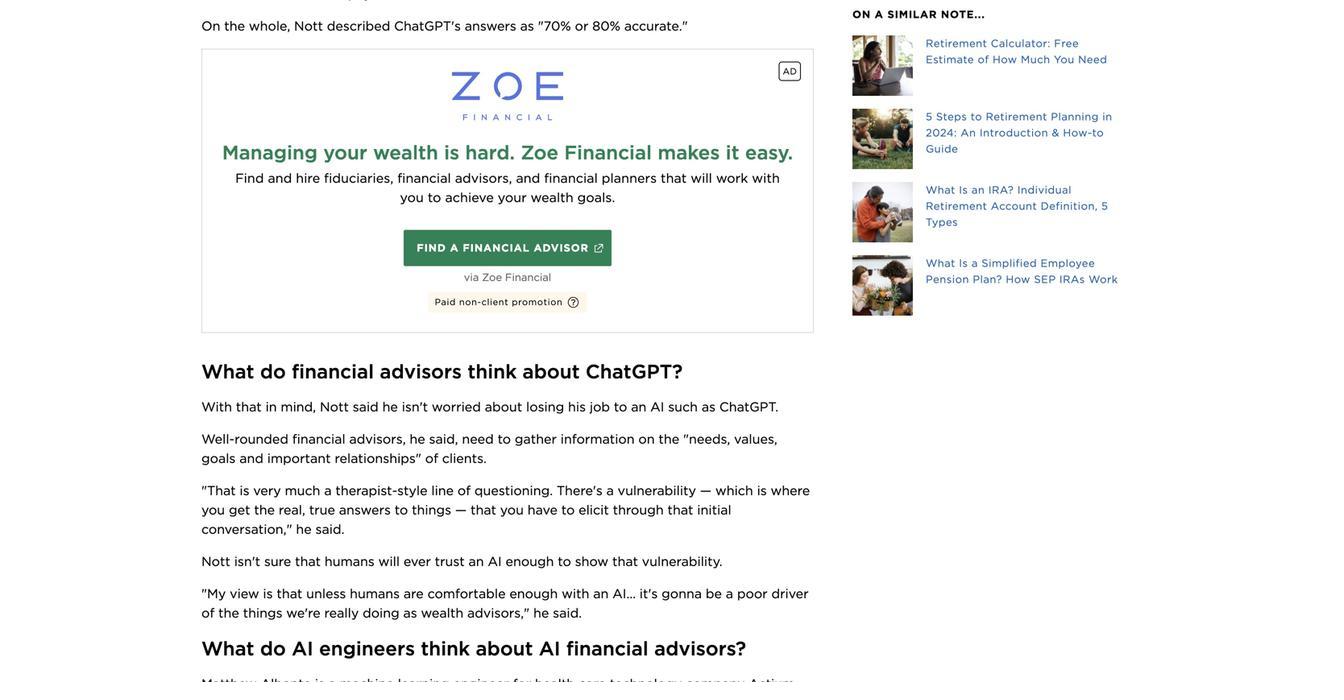 Task type: describe. For each thing, give the bounding box(es) containing it.
advisors, inside well-rounded financial advisors, he said, need to gather information on the "needs, values, goals and important relationships" of clients.
[[349, 432, 406, 447]]

a up the elicit
[[607, 483, 614, 499]]

which
[[716, 483, 753, 499]]

on for on the whole, nott described chatgpt's answers as "70% or 80% accurate."
[[202, 18, 220, 34]]

0 vertical spatial your
[[324, 141, 367, 164]]

introduction
[[980, 127, 1049, 139]]

said,
[[429, 432, 458, 447]]

as inside "my view is that unless humans are comfortable enough with an ai… it's gonna be a poor driver of the things we're really doing as wealth advisors," he said.
[[403, 606, 417, 621]]

said. inside "that is very much a therapist-style line of questioning. there's a vulnerability — which is where you get the real, true answers to things — that you have to elicit through that initial conversation," he said.
[[316, 522, 345, 538]]

zoe inside managing your wealth is hard. zoe financial makes it easy. find and hire fiduciaries, financial advisors, and financial planners that will work with you to achieve your wealth goals.
[[521, 141, 559, 164]]

"my view is that unless humans are comfortable enough with an ai… it's gonna be a poor driver of the things we're really doing as wealth advisors," he said.
[[202, 586, 813, 621]]

and inside well-rounded financial advisors, he said, need to gather information on the "needs, values, goals and important relationships" of clients.
[[240, 451, 264, 467]]

there's
[[557, 483, 603, 499]]

ai…
[[613, 586, 636, 602]]

think for advisors
[[468, 360, 517, 384]]

humans inside "my view is that unless humans are comfortable enough with an ai… it's gonna be a poor driver of the things we're really doing as wealth advisors," he said.
[[350, 586, 400, 602]]

on
[[639, 432, 655, 447]]

hard.
[[466, 141, 515, 164]]

non-
[[459, 297, 482, 308]]

advisors
[[380, 360, 462, 384]]

1 horizontal spatial as
[[520, 18, 534, 34]]

is right which
[[757, 483, 767, 499]]

retirement inside retirement calculator: free estimate of how much you need
[[926, 37, 988, 50]]

it's
[[640, 586, 658, 602]]

easy.
[[746, 141, 793, 164]]

is inside "my view is that unless humans are comfortable enough with an ai… it's gonna be a poor driver of the things we're really doing as wealth advisors," he said.
[[263, 586, 273, 602]]

sep
[[1034, 273, 1056, 286]]

a inside what is a simplified employee pension plan? how sep iras work
[[972, 257, 978, 270]]

about for chatgpt?
[[523, 360, 580, 384]]

0 horizontal spatial zoe
[[482, 271, 502, 284]]

you inside managing your wealth is hard. zoe financial makes it easy. find and hire fiduciaries, financial advisors, and financial planners that will work with you to achieve your wealth goals.
[[400, 190, 424, 205]]

accurate."
[[625, 18, 688, 34]]

work
[[716, 170, 748, 186]]

have
[[528, 503, 558, 518]]

get
[[229, 503, 250, 518]]

he inside "that is very much a therapist-style line of questioning. there's a vulnerability — which is where you get the real, true answers to things — that you have to elicit through that initial conversation," he said.
[[296, 522, 312, 538]]

find a financial advisor link
[[404, 230, 612, 266]]

steps
[[936, 110, 968, 123]]

show
[[575, 554, 609, 570]]

estimate
[[926, 53, 975, 66]]

engineers
[[319, 638, 415, 661]]

on for on a similar note...
[[853, 8, 871, 21]]

work
[[1089, 273, 1118, 286]]

5 steps to retirement planning in 2024: an introduction & how-to guide
[[926, 110, 1113, 155]]

much
[[285, 483, 320, 499]]

hire
[[296, 170, 320, 186]]

to left show
[[558, 554, 571, 570]]

that right with on the bottom of page
[[236, 399, 262, 415]]

vulnerability
[[618, 483, 696, 499]]

important
[[267, 451, 331, 467]]

what for what do financial advisors think about chatgpt?
[[202, 360, 254, 384]]

be
[[706, 586, 722, 602]]

1 vertical spatial as
[[702, 399, 716, 415]]

how-
[[1064, 127, 1093, 139]]

the inside "my view is that unless humans are comfortable enough with an ai… it's gonna be a poor driver of the things we're really doing as wealth advisors," he said.
[[218, 606, 239, 621]]

an inside what is an ira? individual retirement account definition, 5 types
[[972, 184, 985, 196]]

0 horizontal spatial —
[[455, 503, 467, 518]]

he inside "my view is that unless humans are comfortable enough with an ai… it's gonna be a poor driver of the things we're really doing as wealth advisors," he said.
[[534, 606, 549, 621]]

ai down "my view is that unless humans are comfortable enough with an ai… it's gonna be a poor driver of the things we're really doing as wealth advisors," he said.
[[539, 638, 561, 661]]

do for ai
[[260, 638, 286, 661]]

ai down we're
[[292, 638, 313, 661]]

pension
[[926, 273, 970, 286]]

the left whole,
[[224, 18, 245, 34]]

goals.
[[578, 190, 615, 205]]

driver
[[772, 586, 809, 602]]

comfortable
[[428, 586, 506, 602]]

to down style
[[395, 503, 408, 518]]

well-
[[202, 432, 235, 447]]

zoe financial image
[[387, 72, 629, 120]]

5 inside 5 steps to retirement planning in 2024: an introduction & how-to guide
[[926, 110, 933, 123]]

a up the true
[[324, 483, 332, 499]]

really
[[324, 606, 359, 621]]

of inside well-rounded financial advisors, he said, need to gather information on the "needs, values, goals and important relationships" of clients.
[[425, 451, 438, 467]]

what is an ira? individual retirement account definition, 5 types link
[[853, 182, 1130, 243]]

financial up "goals."
[[544, 170, 598, 186]]

that inside managing your wealth is hard. zoe financial makes it easy. find and hire fiduciaries, financial advisors, and financial planners that will work with you to achieve your wealth goals.
[[661, 170, 687, 186]]

sure
[[264, 554, 291, 570]]

via zoe financial
[[464, 271, 552, 284]]

financial down ai…
[[567, 638, 649, 661]]

chatgpt?
[[586, 360, 683, 384]]

doing
[[363, 606, 400, 621]]

to down there's
[[562, 503, 575, 518]]

information
[[561, 432, 635, 447]]

a left 'similar'
[[875, 8, 884, 21]]

a
[[450, 242, 459, 254]]

1 vertical spatial wealth
[[531, 190, 574, 205]]

in inside 5 steps to retirement planning in 2024: an introduction & how-to guide
[[1103, 110, 1113, 123]]

real,
[[279, 503, 305, 518]]

"70%
[[538, 18, 571, 34]]

do for financial
[[260, 360, 286, 384]]

you
[[1054, 53, 1075, 66]]

&
[[1052, 127, 1060, 139]]

with inside "my view is that unless humans are comfortable enough with an ai… it's gonna be a poor driver of the things we're really doing as wealth advisors," he said.
[[562, 586, 590, 602]]

ai up comfortable
[[488, 554, 502, 570]]

on a similar note...
[[853, 8, 986, 21]]

retirement calculator: free estimate of how much you need link
[[853, 35, 1130, 96]]

simplified
[[982, 257, 1037, 270]]

0 horizontal spatial you
[[202, 503, 225, 518]]

values,
[[734, 432, 778, 447]]

poor
[[737, 586, 768, 602]]

unless
[[306, 586, 346, 602]]

0 vertical spatial isn't
[[402, 399, 428, 415]]

managing
[[222, 141, 318, 164]]

guide
[[926, 143, 959, 155]]

account
[[991, 200, 1038, 212]]

what is an ira? individual retirement account definition, 5 types
[[926, 184, 1109, 229]]

nott isn't sure that humans will ever trust an ai enough to show that vulnerability.
[[202, 554, 723, 570]]

of inside "that is very much a therapist-style line of questioning. there's a vulnerability — which is where you get the real, true answers to things — that you have to elicit through that initial conversation," he said.
[[458, 483, 471, 499]]

find a financial advisor
[[417, 242, 589, 254]]

an up on
[[631, 399, 647, 415]]

to inside well-rounded financial advisors, he said, need to gather information on the "needs, values, goals and important relationships" of clients.
[[498, 432, 511, 447]]

rounded
[[235, 432, 289, 447]]

said. inside "my view is that unless humans are comfortable enough with an ai… it's gonna be a poor driver of the things we're really doing as wealth advisors," he said.
[[553, 606, 582, 621]]

an right trust at bottom left
[[469, 554, 484, 570]]

gather
[[515, 432, 557, 447]]

goals
[[202, 451, 236, 467]]

via
[[464, 271, 479, 284]]

elicit
[[579, 503, 609, 518]]

it
[[726, 141, 740, 164]]

that down questioning.
[[471, 503, 497, 518]]

chatgpt.
[[720, 399, 779, 415]]

that up ai…
[[613, 554, 638, 570]]

true
[[309, 503, 335, 518]]

about for ai
[[476, 638, 533, 661]]

well-rounded financial advisors, he said, need to gather information on the "needs, values, goals and important relationships" of clients.
[[202, 432, 782, 467]]

1 vertical spatial your
[[498, 190, 527, 205]]

to right job
[[614, 399, 627, 415]]

is up get
[[240, 483, 250, 499]]



Task type: locate. For each thing, give the bounding box(es) containing it.
financial inside find a financial advisor link
[[463, 242, 530, 254]]

and up find a financial advisor link
[[516, 170, 540, 186]]

1 horizontal spatial —
[[700, 483, 712, 499]]

"my
[[202, 586, 226, 602]]

0 horizontal spatial with
[[562, 586, 590, 602]]

find left a
[[417, 242, 446, 254]]

said. down show
[[553, 606, 582, 621]]

wealth up fiduciaries,
[[373, 141, 438, 164]]

what up with on the bottom of page
[[202, 360, 254, 384]]

employee
[[1041, 257, 1096, 270]]

answers inside "that is very much a therapist-style line of questioning. there's a vulnerability — which is where you get the real, true answers to things — that you have to elicit through that initial conversation," he said.
[[339, 503, 391, 518]]

that up we're
[[277, 586, 303, 602]]

things inside "that is very much a therapist-style line of questioning. there's a vulnerability — which is where you get the real, true answers to things — that you have to elicit through that initial conversation," he said.
[[412, 503, 451, 518]]

0 horizontal spatial as
[[403, 606, 417, 621]]

1 horizontal spatial with
[[752, 170, 780, 186]]

about up need
[[485, 399, 523, 415]]

1 vertical spatial nott
[[320, 399, 349, 415]]

he left said,
[[410, 432, 425, 447]]

on left whole,
[[202, 18, 220, 34]]

0 horizontal spatial on
[[202, 18, 220, 34]]

2 vertical spatial as
[[403, 606, 417, 621]]

1 vertical spatial will
[[379, 554, 400, 570]]

zoe right via at the left of page
[[482, 271, 502, 284]]

what for what is a simplified employee pension plan? how sep iras work
[[926, 257, 956, 270]]

said. down the true
[[316, 522, 345, 538]]

zoe
[[521, 141, 559, 164], [482, 271, 502, 284]]

is right view
[[263, 586, 273, 602]]

as down are
[[403, 606, 417, 621]]

note...
[[941, 8, 986, 21]]

is inside managing your wealth is hard. zoe financial makes it easy. find and hire fiduciaries, financial advisors, and financial planners that will work with you to achieve your wealth goals.
[[444, 141, 460, 164]]

relationships"
[[335, 451, 422, 467]]

advisors, up relationships" in the left of the page
[[349, 432, 406, 447]]

2 is from the top
[[959, 257, 968, 270]]

what up types
[[926, 184, 956, 196]]

an
[[961, 127, 976, 139]]

0 vertical spatial answers
[[465, 18, 517, 34]]

answers right chatgpt's
[[465, 18, 517, 34]]

definition,
[[1041, 200, 1098, 212]]

gonna
[[662, 586, 702, 602]]

humans
[[325, 554, 375, 570], [350, 586, 400, 602]]

what do financial advisors think about chatgpt?
[[202, 360, 683, 384]]

he inside well-rounded financial advisors, he said, need to gather information on the "needs, values, goals and important relationships" of clients.
[[410, 432, 425, 447]]

— up nott isn't sure that humans will ever trust an ai enough to show that vulnerability.
[[455, 503, 467, 518]]

a up "plan?"
[[972, 257, 978, 270]]

2 vertical spatial financial
[[505, 271, 552, 284]]

with inside managing your wealth is hard. zoe financial makes it easy. find and hire fiduciaries, financial advisors, and financial planners that will work with you to achieve your wealth goals.
[[752, 170, 780, 186]]

0 horizontal spatial your
[[324, 141, 367, 164]]

he right said
[[383, 399, 398, 415]]

1 horizontal spatial 5
[[1102, 200, 1109, 212]]

0 vertical spatial enough
[[506, 554, 554, 570]]

free
[[1055, 37, 1079, 50]]

what for what is an ira? individual retirement account definition, 5 types
[[926, 184, 956, 196]]

0 vertical spatial said.
[[316, 522, 345, 538]]

an
[[972, 184, 985, 196], [631, 399, 647, 415], [469, 554, 484, 570], [593, 586, 609, 602]]

1 horizontal spatial things
[[412, 503, 451, 518]]

in
[[1103, 110, 1113, 123], [266, 399, 277, 415]]

and down rounded
[[240, 451, 264, 467]]

of down said,
[[425, 451, 438, 467]]

is for an
[[959, 184, 968, 196]]

0 horizontal spatial said.
[[316, 522, 345, 538]]

things inside "my view is that unless humans are comfortable enough with an ai… it's gonna be a poor driver of the things we're really doing as wealth advisors," he said.
[[243, 606, 283, 621]]

trust
[[435, 554, 465, 570]]

ai left such
[[651, 399, 665, 415]]

is
[[444, 141, 460, 164], [240, 483, 250, 499], [757, 483, 767, 499], [263, 586, 273, 602]]

humans up doing
[[350, 586, 400, 602]]

0 vertical spatial retirement
[[926, 37, 988, 50]]

what inside what is a simplified employee pension plan? how sep iras work
[[926, 257, 956, 270]]

0 vertical spatial —
[[700, 483, 712, 499]]

in left 'mind,'
[[266, 399, 277, 415]]

—
[[700, 483, 712, 499], [455, 503, 467, 518]]

and down managing
[[268, 170, 292, 186]]

questioning.
[[475, 483, 553, 499]]

1 vertical spatial think
[[421, 638, 470, 661]]

1 vertical spatial do
[[260, 638, 286, 661]]

1 vertical spatial retirement
[[986, 110, 1048, 123]]

financial for find a financial advisor
[[463, 242, 530, 254]]

is
[[959, 184, 968, 196], [959, 257, 968, 270]]

losing
[[526, 399, 564, 415]]

advisors, up 'achieve'
[[455, 170, 512, 186]]

an left ai…
[[593, 586, 609, 602]]

what inside what is an ira? individual retirement account definition, 5 types
[[926, 184, 956, 196]]

0 vertical spatial with
[[752, 170, 780, 186]]

financial up 'achieve'
[[398, 170, 451, 186]]

how inside what is a simplified employee pension plan? how sep iras work
[[1006, 273, 1031, 286]]

is left 'hard.'
[[444, 141, 460, 164]]

5 inside what is an ira? individual retirement account definition, 5 types
[[1102, 200, 1109, 212]]

0 vertical spatial about
[[523, 360, 580, 384]]

with
[[202, 399, 232, 415]]

0 vertical spatial in
[[1103, 110, 1113, 123]]

enough up advisors,"
[[510, 586, 558, 602]]

think for engineers
[[421, 638, 470, 661]]

with down show
[[562, 586, 590, 602]]

that down the vulnerability
[[668, 503, 694, 518]]

1 horizontal spatial said.
[[553, 606, 582, 621]]

how down simplified
[[1006, 273, 1031, 286]]

0 horizontal spatial and
[[240, 451, 264, 467]]

that down makes
[[661, 170, 687, 186]]

isn't left sure
[[234, 554, 260, 570]]

5
[[926, 110, 933, 123], [1102, 200, 1109, 212]]

of right line
[[458, 483, 471, 499]]

financial up said
[[292, 360, 374, 384]]

what is a simplified employee pension plan? how sep iras work
[[926, 257, 1118, 286]]

financial for via zoe financial
[[505, 271, 552, 284]]

line
[[432, 483, 454, 499]]

his
[[568, 399, 586, 415]]

1 horizontal spatial and
[[268, 170, 292, 186]]

a inside "my view is that unless humans are comfortable enough with an ai… it's gonna be a poor driver of the things we're really doing as wealth advisors," he said.
[[726, 586, 734, 602]]

answers down therapist-
[[339, 503, 391, 518]]

1 vertical spatial find
[[417, 242, 446, 254]]

you down "that
[[202, 503, 225, 518]]

1 vertical spatial about
[[485, 399, 523, 415]]

wealth inside "my view is that unless humans are comfortable enough with an ai… it's gonna be a poor driver of the things we're really doing as wealth advisors," he said.
[[421, 606, 464, 621]]

0 vertical spatial nott
[[294, 18, 323, 34]]

0 vertical spatial will
[[691, 170, 713, 186]]

wealth left "goals."
[[531, 190, 574, 205]]

advisors, inside managing your wealth is hard. zoe financial makes it easy. find and hire fiduciaries, financial advisors, and financial planners that will work with you to achieve your wealth goals.
[[455, 170, 512, 186]]

the right on
[[659, 432, 680, 447]]

find down managing
[[235, 170, 264, 186]]

calculator:
[[991, 37, 1051, 50]]

1 horizontal spatial zoe
[[521, 141, 559, 164]]

to
[[971, 110, 983, 123], [1093, 127, 1104, 139], [428, 190, 441, 205], [614, 399, 627, 415], [498, 432, 511, 447], [395, 503, 408, 518], [562, 503, 575, 518], [558, 554, 571, 570]]

think up with that in mind, nott said he isn't worried about losing his job to an ai such as chatgpt.
[[468, 360, 517, 384]]

are
[[404, 586, 424, 602]]

things down line
[[412, 503, 451, 518]]

financial up via zoe financial
[[463, 242, 530, 254]]

in right planning
[[1103, 110, 1113, 123]]

is left ira?
[[959, 184, 968, 196]]

1 horizontal spatial advisors,
[[455, 170, 512, 186]]

advisors,"
[[468, 606, 530, 621]]

style
[[398, 483, 428, 499]]

2 horizontal spatial and
[[516, 170, 540, 186]]

1 vertical spatial enough
[[510, 586, 558, 602]]

that inside "my view is that unless humans are comfortable enough with an ai… it's gonna be a poor driver of the things we're really doing as wealth advisors," he said.
[[277, 586, 303, 602]]

0 vertical spatial how
[[993, 53, 1018, 66]]

1 horizontal spatial on
[[853, 8, 871, 21]]

the inside well-rounded financial advisors, he said, need to gather information on the "needs, values, goals and important relationships" of clients.
[[659, 432, 680, 447]]

1 vertical spatial said.
[[553, 606, 582, 621]]

wealth down comfortable
[[421, 606, 464, 621]]

1 vertical spatial isn't
[[234, 554, 260, 570]]

1 vertical spatial things
[[243, 606, 283, 621]]

0 horizontal spatial isn't
[[234, 554, 260, 570]]

things
[[412, 503, 451, 518], [243, 606, 283, 621]]

do
[[260, 360, 286, 384], [260, 638, 286, 661]]

how down calculator:
[[993, 53, 1018, 66]]

what
[[926, 184, 956, 196], [926, 257, 956, 270], [202, 360, 254, 384], [202, 638, 254, 661]]

1 horizontal spatial your
[[498, 190, 527, 205]]

achieve
[[445, 190, 494, 205]]

about
[[523, 360, 580, 384], [485, 399, 523, 415], [476, 638, 533, 661]]

1 vertical spatial answers
[[339, 503, 391, 518]]

how inside retirement calculator: free estimate of how much you need
[[993, 53, 1018, 66]]

vulnerability.
[[642, 554, 723, 570]]

financial up promotion
[[505, 271, 552, 284]]

retirement inside what is an ira? individual retirement account definition, 5 types
[[926, 200, 988, 212]]

2 vertical spatial retirement
[[926, 200, 988, 212]]

1 vertical spatial 5
[[1102, 200, 1109, 212]]

on
[[853, 8, 871, 21], [202, 18, 220, 34]]

client
[[482, 297, 509, 308]]

financial
[[565, 141, 652, 164], [463, 242, 530, 254], [505, 271, 552, 284]]

humans up unless
[[325, 554, 375, 570]]

financial up planners
[[565, 141, 652, 164]]

2 horizontal spatial you
[[500, 503, 524, 518]]

financial inside managing your wealth is hard. zoe financial makes it easy. find and hire fiduciaries, financial advisors, and financial planners that will work with you to achieve your wealth goals.
[[565, 141, 652, 164]]

think down comfortable
[[421, 638, 470, 661]]

0 horizontal spatial advisors,
[[349, 432, 406, 447]]

0 vertical spatial 5
[[926, 110, 933, 123]]

the inside "that is very much a therapist-style line of questioning. there's a vulnerability — which is where you get the real, true answers to things — that you have to elicit through that initial conversation," he said.
[[254, 503, 275, 518]]

with down easy.
[[752, 170, 780, 186]]

retirement up introduction
[[986, 110, 1048, 123]]

enough
[[506, 554, 554, 570], [510, 586, 558, 602]]

0 horizontal spatial find
[[235, 170, 264, 186]]

1 do from the top
[[260, 360, 286, 384]]

about up losing
[[523, 360, 580, 384]]

1 vertical spatial financial
[[463, 242, 530, 254]]

will inside managing your wealth is hard. zoe financial makes it easy. find and hire fiduciaries, financial advisors, and financial planners that will work with you to achieve your wealth goals.
[[691, 170, 713, 186]]

1 vertical spatial with
[[562, 586, 590, 602]]

he
[[383, 399, 398, 415], [410, 432, 425, 447], [296, 522, 312, 538], [534, 606, 549, 621]]

financial up important
[[292, 432, 346, 447]]

2 do from the top
[[260, 638, 286, 661]]

0 vertical spatial find
[[235, 170, 264, 186]]

ira?
[[989, 184, 1014, 196]]

will down makes
[[691, 170, 713, 186]]

nott left said
[[320, 399, 349, 415]]

an left ira?
[[972, 184, 985, 196]]

2 vertical spatial wealth
[[421, 606, 464, 621]]

80%
[[593, 18, 621, 34]]

he right advisors,"
[[534, 606, 549, 621]]

1 horizontal spatial find
[[417, 242, 446, 254]]

1 vertical spatial —
[[455, 503, 467, 518]]

advisor
[[534, 242, 589, 254]]

"that
[[202, 483, 236, 499]]

with
[[752, 170, 780, 186], [562, 586, 590, 602]]

described
[[327, 18, 390, 34]]

1 vertical spatial how
[[1006, 273, 1031, 286]]

paid non-client promotion
[[435, 297, 563, 308]]

about down advisors,"
[[476, 638, 533, 661]]

financial inside well-rounded financial advisors, he said, need to gather information on the "needs, values, goals and important relationships" of clients.
[[292, 432, 346, 447]]

makes
[[658, 141, 720, 164]]

on the whole, nott described chatgpt's answers as "70% or 80% accurate."
[[202, 18, 688, 34]]

0 vertical spatial as
[[520, 18, 534, 34]]

is inside what is an ira? individual retirement account definition, 5 types
[[959, 184, 968, 196]]

very
[[253, 483, 281, 499]]

ever
[[404, 554, 431, 570]]

to inside managing your wealth is hard. zoe financial makes it easy. find and hire fiduciaries, financial advisors, and financial planners that will work with you to achieve your wealth goals.
[[428, 190, 441, 205]]

or
[[575, 18, 589, 34]]

1 vertical spatial advisors,
[[349, 432, 406, 447]]

initial
[[697, 503, 732, 518]]

the down "my
[[218, 606, 239, 621]]

0 vertical spatial financial
[[565, 141, 652, 164]]

advisors,
[[455, 170, 512, 186], [349, 432, 406, 447]]

is inside what is a simplified employee pension plan? how sep iras work
[[959, 257, 968, 270]]

1 vertical spatial humans
[[350, 586, 400, 602]]

0 horizontal spatial will
[[379, 554, 400, 570]]

your
[[324, 141, 367, 164], [498, 190, 527, 205]]

managing your wealth is hard. zoe financial makes it easy. find and hire fiduciaries, financial advisors, and financial planners that will work with you to achieve your wealth goals.
[[222, 141, 793, 205]]

2 vertical spatial nott
[[202, 554, 230, 570]]

as left "70%
[[520, 18, 534, 34]]

retirement inside 5 steps to retirement planning in 2024: an introduction & how-to guide
[[986, 110, 1048, 123]]

0 horizontal spatial 5
[[926, 110, 933, 123]]

0 vertical spatial advisors,
[[455, 170, 512, 186]]

1 vertical spatial zoe
[[482, 271, 502, 284]]

of right estimate
[[978, 53, 990, 66]]

where
[[771, 483, 810, 499]]

0 vertical spatial humans
[[325, 554, 375, 570]]

how
[[993, 53, 1018, 66], [1006, 273, 1031, 286]]

plan?
[[973, 273, 1003, 286]]

such
[[668, 399, 698, 415]]

zoe right 'hard.'
[[521, 141, 559, 164]]

0 vertical spatial things
[[412, 503, 451, 518]]

answers
[[465, 18, 517, 34], [339, 503, 391, 518]]

0 horizontal spatial things
[[243, 606, 283, 621]]

1 horizontal spatial you
[[400, 190, 424, 205]]

is for a
[[959, 257, 968, 270]]

mind,
[[281, 399, 316, 415]]

0 horizontal spatial answers
[[339, 503, 391, 518]]

whole,
[[249, 18, 290, 34]]

to down planning
[[1093, 127, 1104, 139]]

1 horizontal spatial answers
[[465, 18, 517, 34]]

"needs,
[[684, 432, 731, 447]]

to up "an"
[[971, 110, 983, 123]]

find inside managing your wealth is hard. zoe financial makes it easy. find and hire fiduciaries, financial advisors, and financial planners that will work with you to achieve your wealth goals.
[[235, 170, 264, 186]]

of down "my
[[202, 606, 215, 621]]

2 vertical spatial about
[[476, 638, 533, 661]]

enough inside "my view is that unless humans are comfortable enough with an ai… it's gonna be a poor driver of the things we're really doing as wealth advisors," he said.
[[510, 586, 558, 602]]

clients.
[[442, 451, 487, 467]]

1 vertical spatial is
[[959, 257, 968, 270]]

"that is very much a therapist-style line of questioning. there's a vulnerability — which is where you get the real, true answers to things — that you have to elicit through that initial conversation," he said.
[[202, 483, 814, 538]]

what up pension
[[926, 257, 956, 270]]

ai
[[651, 399, 665, 415], [488, 554, 502, 570], [292, 638, 313, 661], [539, 638, 561, 661]]

things down view
[[243, 606, 283, 621]]

that right sure
[[295, 554, 321, 570]]

5 steps to retirement planning in 2024: an introduction & how-to guide link
[[853, 109, 1130, 169]]

0 vertical spatial think
[[468, 360, 517, 384]]

0 horizontal spatial in
[[266, 399, 277, 415]]

your right 'achieve'
[[498, 190, 527, 205]]

of inside "my view is that unless humans are comfortable enough with an ai… it's gonna be a poor driver of the things we're really doing as wealth advisors," he said.
[[202, 606, 215, 621]]

what is a simplified employee pension plan? how sep iras work link
[[853, 256, 1130, 316]]

1 is from the top
[[959, 184, 968, 196]]

1 vertical spatial in
[[266, 399, 277, 415]]

1 horizontal spatial isn't
[[402, 399, 428, 415]]

0 vertical spatial do
[[260, 360, 286, 384]]

1 horizontal spatial will
[[691, 170, 713, 186]]

0 vertical spatial wealth
[[373, 141, 438, 164]]

2 horizontal spatial as
[[702, 399, 716, 415]]

view
[[230, 586, 259, 602]]

1 horizontal spatial in
[[1103, 110, 1113, 123]]

of inside retirement calculator: free estimate of how much you need
[[978, 53, 990, 66]]

0 vertical spatial zoe
[[521, 141, 559, 164]]

job
[[590, 399, 610, 415]]

retirement calculator: free estimate of how much you need
[[926, 37, 1108, 66]]

an inside "my view is that unless humans are comfortable enough with an ai… it's gonna be a poor driver of the things we're really doing as wealth advisors," he said.
[[593, 586, 609, 602]]

5 up 2024:
[[926, 110, 933, 123]]

you down questioning.
[[500, 503, 524, 518]]

what do ai engineers think about ai financial advisors?
[[202, 638, 746, 661]]

retirement up types
[[926, 200, 988, 212]]

is up pension
[[959, 257, 968, 270]]

said
[[353, 399, 379, 415]]

will left ever
[[379, 554, 400, 570]]

isn't down the advisors
[[402, 399, 428, 415]]

5 right definition,
[[1102, 200, 1109, 212]]

wealth
[[373, 141, 438, 164], [531, 190, 574, 205], [421, 606, 464, 621]]

conversation,"
[[202, 522, 292, 538]]

your up fiduciaries,
[[324, 141, 367, 164]]

he down real,
[[296, 522, 312, 538]]

through
[[613, 503, 664, 518]]

financial
[[398, 170, 451, 186], [544, 170, 598, 186], [292, 360, 374, 384], [292, 432, 346, 447], [567, 638, 649, 661]]

0 vertical spatial is
[[959, 184, 968, 196]]

find
[[235, 170, 264, 186], [417, 242, 446, 254]]

what for what do ai engineers think about ai financial advisors?
[[202, 638, 254, 661]]



Task type: vqa. For each thing, say whether or not it's contained in the screenshot.
for inside the HOW TO OPTIMIZE CHASE FREEDOM FLEX, DISCOVER IT CASH BACK FOR Q4 2023
no



